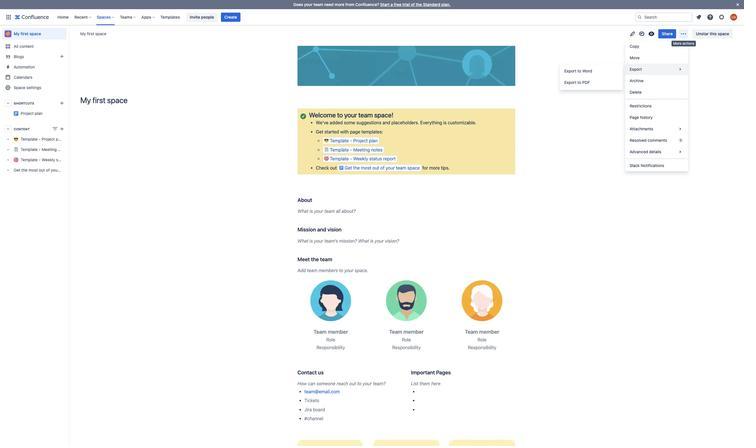 Task type: locate. For each thing, give the bounding box(es) containing it.
settings icon image
[[719, 14, 725, 21]]

role responsibility
[[317, 337, 345, 350], [392, 337, 421, 350], [468, 337, 497, 350]]

report for template - weekly status report button
[[383, 156, 396, 161]]

tree containing template - project plan
[[2, 134, 81, 175]]

shortcuts
[[14, 101, 34, 105]]

status up get the most out of your team space link
[[56, 158, 68, 162]]

template - meeting notes button
[[323, 146, 384, 153]]

templates
[[160, 14, 180, 19]]

to up added
[[337, 111, 343, 119]]

0 horizontal spatial team
[[314, 329, 327, 335]]

to left pdf
[[578, 80, 581, 85]]

project inside template - project plan button
[[353, 138, 368, 143]]

1 horizontal spatial team member
[[389, 329, 424, 335]]

the inside tree
[[21, 168, 27, 173]]

some
[[344, 120, 355, 125]]

0 horizontal spatial get
[[14, 168, 20, 173]]

started
[[325, 129, 339, 134]]

shortcuts button
[[2, 98, 67, 108]]

about?
[[342, 209, 356, 214]]

1 horizontal spatial notes
[[371, 147, 383, 152]]

1 horizontal spatial report
[[383, 156, 396, 161]]

create
[[224, 14, 237, 19]]

first inside space element
[[21, 31, 28, 36]]

0 horizontal spatial report
[[69, 158, 80, 162]]

to for word
[[578, 69, 581, 73]]

status inside button
[[369, 156, 382, 161]]

0 horizontal spatial role responsibility
[[317, 337, 345, 350]]

0 horizontal spatial project plan
[[21, 111, 43, 116]]

:check_mark: image
[[300, 113, 306, 119], [300, 113, 306, 119]]

notes for template - meeting notes button
[[371, 147, 383, 152]]

- down template - project plan button
[[350, 147, 352, 152]]

template - project plan for template - project plan button
[[330, 138, 378, 143]]

3 role from the left
[[478, 337, 487, 343]]

1 horizontal spatial meeting
[[353, 147, 370, 152]]

template - meeting notes up template - weekly status report link
[[21, 147, 68, 152]]

template for template - project plan button
[[330, 138, 349, 143]]

copy button
[[625, 41, 688, 52]]

1 horizontal spatial and
[[383, 120, 390, 125]]

3 role responsibility from the left
[[468, 337, 497, 350]]

meeting inside button
[[353, 147, 370, 152]]

- down template - meeting notes button
[[350, 156, 352, 161]]

get inside button
[[345, 165, 352, 170]]

templates link
[[159, 12, 182, 22]]

status for template - weekly status report button
[[369, 156, 382, 161]]

weekly down template - meeting notes button
[[353, 156, 368, 161]]

template - meeting notes inside button
[[330, 147, 383, 152]]

customizable.
[[448, 120, 477, 125]]

your
[[304, 2, 313, 7], [344, 111, 357, 119], [386, 165, 395, 170], [51, 168, 59, 173], [314, 209, 323, 214], [314, 238, 323, 244], [375, 238, 384, 244], [344, 268, 354, 273], [363, 381, 372, 387]]

archive button
[[625, 75, 688, 87]]

copy image up "what is your team all about?"
[[312, 197, 319, 204]]

out inside button
[[373, 165, 379, 170]]

weekly
[[353, 156, 368, 161], [42, 158, 55, 162]]

template - meeting notes inside tree
[[21, 147, 68, 152]]

2 horizontal spatial of
[[411, 2, 415, 7]]

we've
[[316, 120, 329, 125]]

space.
[[355, 268, 368, 273]]

1 vertical spatial and
[[317, 227, 326, 233]]

group containing export to word
[[560, 64, 623, 90]]

space!
[[374, 111, 394, 119]]

export to word link
[[560, 65, 623, 77]]

most inside space element
[[29, 168, 38, 173]]

most for get the most out of your team space link
[[29, 168, 38, 173]]

:sunglasses: image
[[324, 138, 329, 143], [324, 138, 329, 143]]

get inside tree
[[14, 168, 20, 173]]

page
[[630, 115, 639, 120]]

more right for
[[429, 165, 440, 170]]

2 horizontal spatial role
[[478, 337, 487, 343]]

template - project plan inside template - project plan button
[[330, 138, 378, 143]]

this
[[710, 31, 717, 36]]

team left for
[[396, 165, 406, 170]]

1 horizontal spatial of
[[380, 165, 385, 170]]

get the most out of your team space inside get the most out of your team space link
[[14, 168, 81, 173]]

0 horizontal spatial template - meeting notes
[[21, 147, 68, 152]]

- up get the most out of your team space link
[[39, 158, 41, 162]]

edit this page image
[[629, 30, 636, 37]]

2 role responsibility from the left
[[392, 337, 421, 350]]

0 horizontal spatial notes
[[58, 147, 68, 152]]

teams
[[120, 14, 132, 19]]

2 horizontal spatial team
[[465, 329, 478, 335]]

calendars link
[[2, 72, 67, 83]]

template inside template - project plan button
[[330, 138, 349, 143]]

meeting inside tree
[[42, 147, 57, 152]]

project plan link up change view image
[[2, 108, 89, 119]]

0 horizontal spatial member
[[328, 329, 348, 335]]

1 role responsibility from the left
[[317, 337, 345, 350]]

2 member from the left
[[404, 329, 424, 335]]

1 horizontal spatial copy image
[[332, 256, 339, 263]]

report
[[383, 156, 396, 161], [69, 158, 80, 162]]

1 horizontal spatial weekly
[[353, 156, 368, 161]]

weekly up get the most out of your team space link
[[42, 158, 55, 162]]

menu
[[625, 41, 688, 171]]

template - meeting notes for template - meeting notes button
[[330, 147, 383, 152]]

template - meeting notes link
[[2, 145, 68, 155]]

copy image
[[312, 197, 319, 204], [341, 226, 348, 233], [332, 256, 339, 263]]

template - weekly status report for template - weekly status report link
[[21, 158, 80, 162]]

group
[[560, 64, 623, 90]]

what down about
[[298, 209, 309, 214]]

team
[[314, 2, 323, 7], [358, 111, 373, 119], [396, 165, 406, 170], [60, 168, 69, 173], [325, 209, 335, 214], [320, 256, 332, 263], [307, 268, 317, 273]]

confluence?
[[355, 2, 379, 7]]

list them here
[[411, 381, 441, 387]]

restrictions button
[[625, 100, 688, 112]]

your profile and preferences image
[[731, 14, 737, 21]]

banner containing home
[[0, 9, 744, 25]]

0 horizontal spatial weekly
[[42, 158, 55, 162]]

1 horizontal spatial most
[[361, 165, 371, 170]]

2 horizontal spatial responsibility
[[468, 345, 497, 350]]

copy image up add team members to your space.
[[332, 256, 339, 263]]

apps
[[141, 14, 151, 19]]

1 role from the left
[[326, 337, 335, 343]]

0 horizontal spatial of
[[46, 168, 50, 173]]

get the most out of your team space for the get the most out of your team space button
[[345, 165, 420, 170]]

plan inside button
[[369, 138, 378, 143]]

tree
[[2, 134, 81, 175]]

1 horizontal spatial member
[[404, 329, 424, 335]]

team right add
[[307, 268, 317, 273]]

1 horizontal spatial template - project plan
[[330, 138, 378, 143]]

template - weekly status report down template - meeting notes button
[[330, 156, 396, 161]]

of inside tree
[[46, 168, 50, 173]]

3 team from the left
[[465, 329, 478, 335]]

template - weekly status report inside button
[[330, 156, 396, 161]]

meeting up template - weekly status report link
[[42, 147, 57, 152]]

0 horizontal spatial status
[[56, 158, 68, 162]]

my right add shortcut "icon"
[[80, 95, 91, 105]]

template for template - meeting notes link
[[21, 147, 38, 152]]

get started with page templates:
[[316, 129, 383, 134]]

trial
[[403, 2, 410, 7]]

unstar this space
[[696, 31, 729, 36]]

:dart: image
[[324, 156, 329, 161], [324, 156, 329, 161]]

project
[[67, 109, 80, 114], [21, 111, 34, 116], [42, 137, 55, 142], [353, 138, 368, 143]]

confluence image
[[15, 14, 49, 21], [15, 14, 49, 21]]

2 horizontal spatial copy image
[[341, 226, 348, 233]]

to for your
[[337, 111, 343, 119]]

weekly inside button
[[353, 156, 368, 161]]

report inside tree
[[69, 158, 80, 162]]

1 vertical spatial copy image
[[341, 226, 348, 233]]

create a page image
[[58, 126, 65, 132]]

export inside popup button
[[630, 67, 642, 72]]

2 horizontal spatial role responsibility
[[468, 337, 497, 350]]

most down template - weekly status report button
[[361, 165, 371, 170]]

1 horizontal spatial get
[[316, 129, 323, 134]]

placeholders.
[[392, 120, 419, 125]]

notes inside button
[[371, 147, 383, 152]]

1 template - meeting notes from the left
[[21, 147, 68, 152]]

1 horizontal spatial template - meeting notes
[[330, 147, 383, 152]]

copy image up mission?
[[341, 226, 348, 233]]

template down content dropdown button
[[21, 137, 38, 142]]

2 team member from the left
[[389, 329, 424, 335]]

3 member from the left
[[479, 329, 499, 335]]

space
[[29, 31, 41, 36], [95, 31, 106, 36], [718, 31, 729, 36], [107, 95, 128, 105], [408, 165, 420, 170], [70, 168, 81, 173]]

0 horizontal spatial get the most out of your team space
[[14, 168, 81, 173]]

template inside template - weekly status report button
[[330, 156, 349, 161]]

resolved
[[630, 138, 647, 143]]

template - meeting notes up template - weekly status report button
[[330, 147, 383, 152]]

- for template - weekly status report button
[[350, 156, 352, 161]]

2 horizontal spatial get
[[345, 165, 352, 170]]

1 responsibility from the left
[[317, 345, 345, 350]]

my first space inside space element
[[14, 31, 41, 36]]

- down get started with page templates:
[[350, 138, 352, 143]]

more
[[674, 41, 682, 46]]

template inside template - weekly status report link
[[21, 158, 38, 162]]

0
[[680, 138, 682, 142]]

team up 'members'
[[320, 256, 332, 263]]

page
[[350, 129, 360, 134]]

0 vertical spatial more
[[335, 2, 344, 7]]

copy image for about
[[312, 197, 319, 204]]

out down template - weekly status report link
[[39, 168, 45, 173]]

export for export to word
[[565, 69, 577, 73]]

my first space link up all content link
[[2, 28, 67, 40]]

what for what is your team all about?
[[298, 209, 309, 214]]

export for export
[[630, 67, 642, 72]]

notes inside tree
[[58, 147, 68, 152]]

meeting
[[42, 147, 57, 152], [353, 147, 370, 152]]

0 horizontal spatial responsibility
[[317, 345, 345, 350]]

welcome to your team space!
[[309, 111, 394, 119]]

1 horizontal spatial team
[[389, 329, 402, 335]]

report inside button
[[383, 156, 396, 161]]

team inside tree
[[60, 168, 69, 173]]

page history
[[630, 115, 653, 120]]

close image
[[735, 1, 741, 8]]

template - project plan inside template - project plan link
[[21, 137, 64, 142]]

add team members to your space.
[[298, 268, 368, 273]]

copy image
[[393, 112, 400, 118], [348, 329, 354, 336], [423, 329, 430, 336], [499, 329, 506, 336], [323, 369, 330, 376], [450, 369, 457, 376]]

export down export to word
[[565, 80, 577, 85]]

project inside template - project plan link
[[42, 137, 55, 142]]

0 horizontal spatial template - weekly status report
[[21, 158, 80, 162]]

add shortcut image
[[58, 100, 65, 107]]

1 notes from the left
[[58, 147, 68, 152]]

recent button
[[73, 12, 93, 22]]

0 horizontal spatial meeting
[[42, 147, 57, 152]]

my up all at the top of the page
[[14, 31, 20, 36]]

0 vertical spatial copy image
[[312, 197, 319, 204]]

0 horizontal spatial copy image
[[312, 197, 319, 204]]

template - project plan button
[[323, 137, 379, 144]]

export up archive
[[630, 67, 642, 72]]

out down template - weekly status report button
[[373, 165, 379, 170]]

search image
[[638, 15, 642, 19]]

of right trial
[[411, 2, 415, 7]]

template right :notepad_spiral: icon
[[330, 147, 349, 152]]

mission
[[298, 227, 316, 233]]

invite
[[190, 14, 200, 19]]

standard
[[423, 2, 440, 7]]

export up 'export to pdf'
[[565, 69, 577, 73]]

2 template - meeting notes from the left
[[330, 147, 383, 152]]

1 horizontal spatial more
[[429, 165, 440, 170]]

to
[[578, 69, 581, 73], [578, 80, 581, 85], [337, 111, 343, 119], [339, 268, 343, 273], [357, 381, 362, 387]]

delete button
[[625, 87, 688, 98]]

1 horizontal spatial role
[[402, 337, 411, 343]]

template up get the most out of your team space icon
[[330, 156, 349, 161]]

get the most out of your team space inside the get the most out of your team space button
[[345, 165, 420, 170]]

plan.
[[442, 2, 451, 7]]

2 meeting from the left
[[353, 147, 370, 152]]

what for what is your team's mission? what is your vision?
[[298, 238, 309, 244]]

the right trial
[[416, 2, 422, 7]]

2 notes from the left
[[371, 147, 383, 152]]

template - meeting notes for template - meeting notes link
[[21, 147, 68, 152]]

1 horizontal spatial project plan
[[67, 109, 89, 114]]

space settings link
[[2, 83, 67, 93]]

0 horizontal spatial and
[[317, 227, 326, 233]]

team left need
[[314, 2, 323, 7]]

notes up the get the most out of your team space button
[[371, 147, 383, 152]]

1 horizontal spatial template - weekly status report
[[330, 156, 396, 161]]

of for get the most out of your team space link
[[46, 168, 50, 173]]

automation
[[14, 65, 35, 69]]

the right meet
[[311, 256, 319, 263]]

template for template - project plan link
[[21, 137, 38, 142]]

my first space link down recent dropdown button
[[80, 31, 106, 37]]

of for the get the most out of your team space button
[[380, 165, 385, 170]]

1 horizontal spatial get the most out of your team space
[[345, 165, 420, 170]]

template - meeting notes
[[21, 147, 68, 152], [330, 147, 383, 152]]

- inside button
[[350, 147, 352, 152]]

weekly inside tree
[[42, 158, 55, 162]]

- up template - meeting notes link
[[39, 137, 41, 142]]

settings
[[26, 85, 41, 90]]

out left get the most out of your team space icon
[[330, 165, 337, 170]]

template down with
[[330, 138, 349, 143]]

:notepad_spiral: image
[[324, 147, 329, 152]]

0 horizontal spatial my first space link
[[2, 28, 67, 40]]

get right get the most out of your team space icon
[[345, 165, 352, 170]]

is
[[443, 120, 447, 125], [310, 209, 313, 214], [310, 238, 313, 244], [370, 238, 374, 244]]

1 member from the left
[[328, 329, 348, 335]]

template inside template - project plan link
[[21, 137, 38, 142]]

banner
[[0, 9, 744, 25]]

get the most out of your team space down template - weekly status report link
[[14, 168, 81, 173]]

what
[[298, 209, 309, 214], [298, 238, 309, 244], [358, 238, 369, 244]]

template - weekly status report up get the most out of your team space link
[[21, 158, 80, 162]]

most for the get the most out of your team space button
[[361, 165, 371, 170]]

most
[[361, 165, 371, 170], [29, 168, 38, 173]]

the down template - weekly status report link
[[21, 168, 27, 173]]

the down template - weekly status report button
[[353, 165, 360, 170]]

1 horizontal spatial my first space link
[[80, 31, 106, 37]]

pdf
[[583, 80, 590, 85]]

more left from
[[335, 2, 344, 7]]

0 horizontal spatial team member
[[314, 329, 348, 335]]

meet
[[298, 256, 310, 263]]

0 horizontal spatial role
[[326, 337, 335, 343]]

contact
[[298, 370, 317, 376]]

comments
[[648, 138, 667, 143]]

tree inside space element
[[2, 134, 81, 175]]

most down template - weekly status report link
[[29, 168, 38, 173]]

template inside template - meeting notes link
[[21, 147, 38, 152]]

role
[[326, 337, 335, 343], [402, 337, 411, 343], [478, 337, 487, 343]]

0 horizontal spatial most
[[29, 168, 38, 173]]

space
[[14, 85, 25, 90]]

- up template - weekly status report link
[[39, 147, 41, 152]]

invite people
[[190, 14, 214, 19]]

meeting up template - weekly status report button
[[353, 147, 370, 152]]

space element
[[0, 25, 89, 446]]

of down template - weekly status report link
[[46, 168, 50, 173]]

and left the vision
[[317, 227, 326, 233]]

1 meeting from the left
[[42, 147, 57, 152]]

get down 'we've'
[[316, 129, 323, 134]]

us
[[318, 370, 324, 376]]

:notepad_spiral: image
[[324, 147, 329, 152]]

get down template - weekly status report link
[[14, 168, 20, 173]]

out
[[330, 165, 337, 170], [373, 165, 379, 170], [39, 168, 45, 173], [350, 381, 356, 387]]

space settings
[[14, 85, 41, 90]]

template down template - meeting notes link
[[21, 158, 38, 162]]

meeting for template - meeting notes button
[[353, 147, 370, 152]]

my first space link
[[2, 28, 67, 40], [80, 31, 106, 37]]

1 horizontal spatial status
[[369, 156, 382, 161]]

1 horizontal spatial role responsibility
[[392, 337, 421, 350]]

and down space! on the right top of page
[[383, 120, 390, 125]]

team down template - weekly status report link
[[60, 168, 69, 173]]

more
[[335, 2, 344, 7], [429, 165, 440, 170]]

template
[[21, 137, 38, 142], [330, 138, 349, 143], [21, 147, 38, 152], [330, 147, 349, 152], [330, 156, 349, 161], [21, 158, 38, 162]]

important
[[411, 370, 435, 376]]

word
[[583, 69, 592, 73]]

weekly for template - weekly status report link
[[42, 158, 55, 162]]

what down mission
[[298, 238, 309, 244]]

template inside template - meeting notes button
[[330, 147, 349, 152]]

status up the get the most out of your team space button
[[369, 156, 382, 161]]

calendars
[[14, 75, 32, 80]]

to left word
[[578, 69, 581, 73]]

0 horizontal spatial template - project plan
[[21, 137, 64, 142]]

template down template - project plan link
[[21, 147, 38, 152]]

copy
[[630, 44, 640, 49]]

- for template - meeting notes link
[[39, 147, 41, 152]]

2 horizontal spatial member
[[479, 329, 499, 335]]

meet the team
[[298, 256, 332, 263]]

get the most out of your team space button
[[338, 164, 421, 171]]

2 horizontal spatial team member
[[465, 329, 499, 335]]

pages
[[436, 370, 451, 376]]

notes down the create a page image
[[58, 147, 68, 152]]

my first space
[[14, 31, 41, 36], [80, 31, 106, 36], [80, 95, 128, 105]]

status inside tree
[[56, 158, 68, 162]]

template - project plan up template - meeting notes link
[[21, 137, 64, 142]]

template - weekly status report inside space element
[[21, 158, 80, 162]]

of inside button
[[380, 165, 385, 170]]

plan
[[81, 109, 89, 114], [35, 111, 43, 116], [56, 137, 64, 142], [369, 138, 378, 143]]

most inside button
[[361, 165, 371, 170]]

2 vertical spatial copy image
[[332, 256, 339, 263]]

of down template - weekly status report button
[[380, 165, 385, 170]]

1 horizontal spatial responsibility
[[392, 345, 421, 350]]

template - project plan up template - meeting notes button
[[330, 138, 378, 143]]

mission and vision
[[298, 227, 342, 233]]

suggestions
[[356, 120, 381, 125]]

get the most out of your team space down template - weekly status report button
[[345, 165, 420, 170]]



Task type: vqa. For each thing, say whether or not it's contained in the screenshot.
tree
yes



Task type: describe. For each thing, give the bounding box(es) containing it.
copy image for meet the team
[[332, 256, 339, 263]]

space inside tree
[[70, 168, 81, 173]]

advanced details
[[630, 149, 662, 154]]

export to pdf link
[[560, 77, 623, 88]]

change view image
[[52, 126, 58, 132]]

template - weekly status report for template - weekly status report button
[[330, 156, 396, 161]]

is left vision?
[[370, 238, 374, 244]]

teams button
[[118, 12, 138, 22]]

template for template - weekly status report button
[[330, 156, 349, 161]]

need
[[324, 2, 334, 7]]

home link
[[56, 12, 70, 22]]

all content
[[14, 44, 34, 49]]

template for template - weekly status report link
[[21, 158, 38, 162]]

home
[[57, 14, 69, 19]]

about
[[298, 197, 312, 203]]

does your team need more from confluence? start a free trial of the standard plan.
[[293, 2, 451, 7]]

recent
[[74, 14, 88, 19]]

stop watching image
[[648, 30, 655, 37]]

how can someone reach out to your team?
[[298, 381, 386, 387]]

2 responsibility from the left
[[392, 345, 421, 350]]

automation link
[[2, 62, 67, 72]]

out right reach on the left of the page
[[350, 381, 356, 387]]

added
[[330, 120, 343, 125]]

Search field
[[635, 12, 693, 22]]

template for template - meeting notes button
[[330, 147, 349, 152]]

share
[[662, 31, 673, 36]]

important pages
[[411, 370, 451, 376]]

spaces
[[97, 14, 111, 19]]

the inside button
[[353, 165, 360, 170]]

template - weekly status report button
[[323, 155, 397, 162]]

what is your team all about?
[[298, 209, 356, 214]]

project plan link down the shortcuts dropdown button
[[21, 111, 43, 116]]

your inside button
[[386, 165, 395, 170]]

out inside tree
[[39, 168, 45, 173]]

create a blog image
[[58, 53, 65, 60]]

members
[[319, 268, 338, 273]]

template - project plan image
[[14, 111, 18, 116]]

more actions image
[[680, 30, 687, 37]]

is down mission
[[310, 238, 313, 244]]

team's
[[325, 238, 338, 244]]

get for get the most out of your team space link
[[14, 168, 20, 173]]

check
[[316, 165, 329, 170]]

slack
[[630, 163, 640, 168]]

actions
[[683, 41, 695, 46]]

my right collapse sidebar 'image'
[[80, 31, 86, 36]]

page history link
[[625, 112, 688, 123]]

1 team member from the left
[[314, 329, 348, 335]]

meeting for template - meeting notes link
[[42, 147, 57, 152]]

move
[[630, 55, 640, 60]]

get the most out of your team space image
[[340, 166, 344, 170]]

collapse sidebar image
[[63, 28, 75, 40]]

restrictions
[[630, 104, 652, 108]]

with
[[340, 129, 349, 134]]

apps button
[[140, 12, 157, 22]]

does
[[293, 2, 303, 7]]

blogs
[[14, 54, 24, 59]]

team@email.com link
[[304, 389, 340, 394]]

report for template - weekly status report link
[[69, 158, 80, 162]]

2 role from the left
[[402, 337, 411, 343]]

people
[[201, 14, 214, 19]]

advanced
[[630, 149, 648, 154]]

here
[[431, 381, 441, 387]]

content
[[14, 127, 30, 131]]

create link
[[221, 12, 241, 22]]

status for template - weekly status report link
[[56, 158, 68, 162]]

team inside button
[[396, 165, 406, 170]]

my inside space element
[[14, 31, 20, 36]]

0 vertical spatial and
[[383, 120, 390, 125]]

all
[[14, 44, 18, 49]]

list
[[411, 381, 418, 387]]

them
[[420, 381, 430, 387]]

team left all
[[325, 209, 335, 214]]

1 vertical spatial more
[[429, 165, 440, 170]]

slack notifications link
[[625, 160, 688, 171]]

appswitcher icon image
[[5, 14, 12, 21]]

contact us
[[298, 370, 324, 376]]

resolved comments
[[630, 138, 667, 143]]

archive
[[630, 78, 644, 83]]

attachments
[[630, 126, 653, 131]]

content button
[[2, 124, 67, 134]]

- for template - weekly status report link
[[39, 158, 41, 162]]

export button
[[625, 64, 688, 75]]

export for export to pdf
[[565, 80, 577, 85]]

check out
[[316, 165, 338, 170]]

all
[[336, 209, 341, 214]]

start a free trial of the standard plan. link
[[380, 2, 451, 7]]

#channel
[[304, 416, 323, 422]]

team up suggestions
[[358, 111, 373, 119]]

to right reach on the left of the page
[[357, 381, 362, 387]]

slack notifications
[[630, 163, 664, 168]]

global element
[[3, 9, 634, 25]]

team@email.com
[[304, 389, 340, 394]]

is right everything
[[443, 120, 447, 125]]

mission?
[[339, 238, 357, 244]]

start
[[380, 2, 390, 7]]

get for the get the most out of your team space button
[[345, 165, 352, 170]]

can
[[308, 381, 315, 387]]

we've added some suggestions and placeholders. everything is customizable.
[[316, 120, 477, 125]]

templates:
[[362, 129, 383, 134]]

copy image for mission and vision
[[341, 226, 348, 233]]

what is your team's mission? what is your vision?
[[298, 238, 399, 244]]

template - project plan for template - project plan link
[[21, 137, 64, 142]]

0 horizontal spatial more
[[335, 2, 344, 7]]

invite people button
[[186, 12, 218, 22]]

- for template - project plan link
[[39, 137, 41, 142]]

1 team from the left
[[314, 329, 327, 335]]

someone
[[317, 381, 336, 387]]

history
[[640, 115, 653, 120]]

- for template - meeting notes button
[[350, 147, 352, 152]]

move button
[[625, 52, 688, 64]]

- for template - project plan button
[[350, 138, 352, 143]]

what right mission?
[[358, 238, 369, 244]]

help icon image
[[707, 14, 714, 21]]

your inside tree
[[51, 168, 59, 173]]

3 team member from the left
[[465, 329, 499, 335]]

project inside 'project plan' link
[[67, 109, 80, 114]]

to for pdf
[[578, 80, 581, 85]]

get the most out of your team space for get the most out of your team space link
[[14, 168, 81, 173]]

export to pdf
[[565, 80, 590, 85]]

notes for template - meeting notes link
[[58, 147, 68, 152]]

for more tips.
[[421, 165, 450, 170]]

for
[[423, 165, 428, 170]]

weekly for template - weekly status report button
[[353, 156, 368, 161]]

is down about
[[310, 209, 313, 214]]

3 responsibility from the left
[[468, 345, 497, 350]]

team?
[[373, 381, 386, 387]]

delete
[[630, 90, 642, 95]]

vision?
[[385, 238, 399, 244]]

2 team from the left
[[389, 329, 402, 335]]

menu containing copy
[[625, 41, 688, 171]]

to right 'members'
[[339, 268, 343, 273]]

notification icon image
[[696, 14, 702, 21]]

welcome
[[309, 111, 336, 119]]



